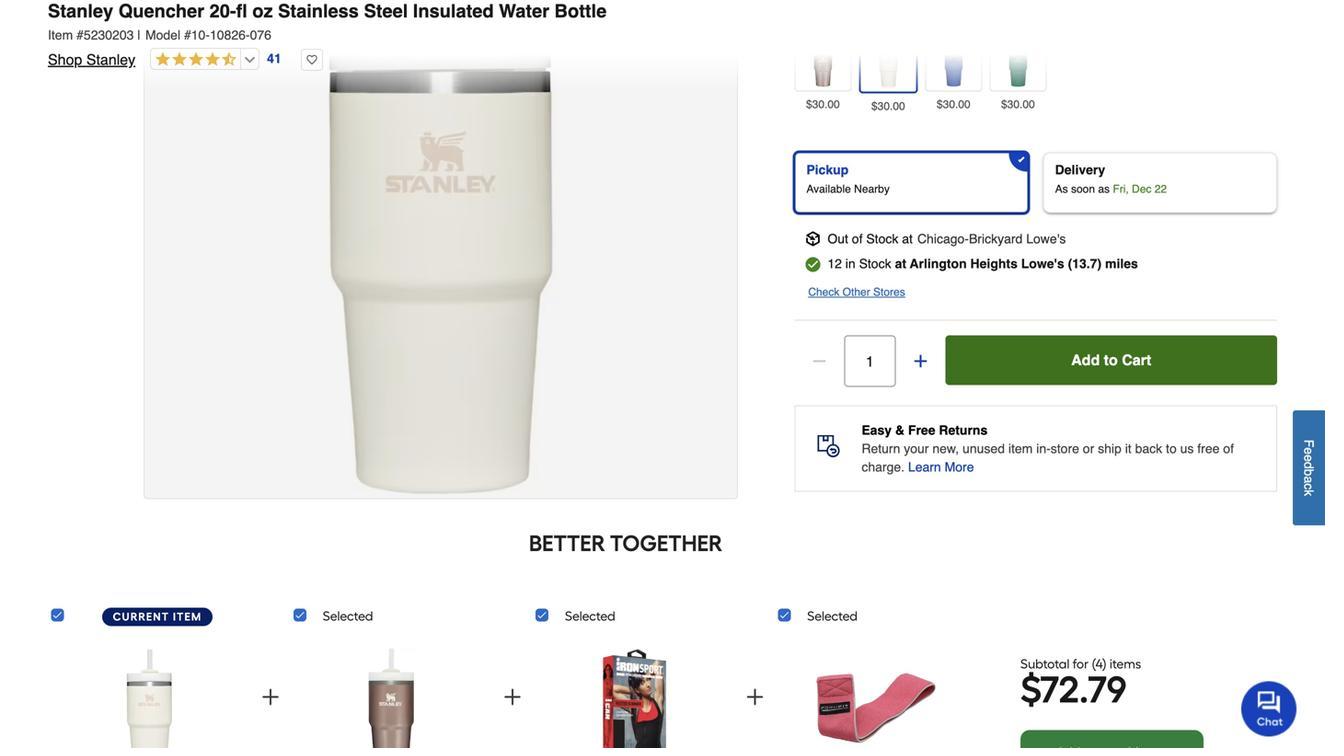 Task type: describe. For each thing, give the bounding box(es) containing it.
it
[[1125, 441, 1132, 456]]

item number 5 2 3 0 2 0 3 and model number 1 0 - 1 0 8 2 6 - 0 7 6 element
[[48, 26, 1277, 44]]

plus image for ironsport black polyester iron sport vested slimmer - sculpt and trim upper body, burn more calories - weight training waist trimmer image
[[744, 686, 766, 708]]

brickyard
[[969, 232, 1023, 246]]

arlington
[[910, 256, 967, 271]]

4
[[1096, 656, 1103, 672]]

) inside subtotal for ( 4 ) items $ 72 .79
[[1103, 656, 1107, 672]]

0 horizontal spatial (
[[1068, 256, 1072, 271]]

1 e from the top
[[1302, 447, 1317, 455]]

plus image for stanley quencher 20-fl oz stainless steel insulated water bottle image
[[259, 686, 282, 708]]

4.5 stars image
[[151, 52, 237, 69]]

option group containing pickup
[[787, 145, 1285, 220]]

current
[[113, 610, 169, 624]]

together
[[610, 530, 723, 557]]

subtotal for ( 4 ) items $ 72 .79
[[1021, 656, 1141, 712]]

delivery
[[1055, 162, 1105, 177]]

selected for stanley quencher 20-fl oz stainless steel insulated tumbler image
[[323, 608, 373, 624]]

stainless
[[278, 0, 359, 22]]

d
[[1302, 462, 1317, 469]]

insulated
[[413, 0, 494, 22]]

selected for formfit ff pk pre booty band - pink resistance band for lower body - 10-lb to 30-lb medium tension level - non-slip polyester - latex free image
[[807, 608, 858, 624]]

at for at
[[895, 256, 907, 271]]

$
[[1021, 668, 1041, 712]]

heights
[[971, 256, 1018, 271]]

check circle filled image
[[806, 257, 820, 272]]

lowe's for heights
[[1021, 256, 1065, 271]]

chat invite button image
[[1242, 681, 1298, 737]]

of inside the easy & free returns return your new, unused item in-store or ship it back to us free of charge.
[[1223, 441, 1234, 456]]

pickup available nearby
[[807, 162, 890, 196]]

plus image for stanley quencher 20-fl oz stainless steel insulated tumbler image
[[502, 686, 524, 708]]

to inside button
[[1104, 352, 1118, 369]]

heart outline image
[[301, 49, 323, 71]]

out of stock at chicago-brickyard lowe's
[[828, 232, 1066, 246]]

back
[[1135, 441, 1163, 456]]

learn
[[908, 460, 941, 474]]

|
[[137, 28, 141, 42]]

iris image
[[930, 39, 978, 87]]

easy & free returns return your new, unused item in-store or ship it back to us free of charge.
[[862, 423, 1234, 474]]

2 e from the top
[[1302, 455, 1317, 462]]

more
[[945, 460, 974, 474]]

in
[[846, 256, 856, 271]]

a
[[1302, 476, 1317, 483]]

stanley quencher 20-fl oz stainless steel insulated water bottle item # 5230203 | model # 10-10826-076
[[48, 0, 607, 42]]

item
[[173, 610, 202, 624]]

alpine image
[[994, 39, 1042, 87]]

stanley inside stanley quencher 20-fl oz stainless steel insulated water bottle item # 5230203 | model # 10-10826-076
[[48, 0, 113, 22]]

charge.
[[862, 460, 905, 474]]

returns
[[939, 423, 988, 438]]

5230203
[[84, 28, 134, 42]]

available
[[807, 183, 851, 196]]

us
[[1180, 441, 1194, 456]]

bottle
[[555, 0, 607, 22]]

water
[[499, 0, 549, 22]]

2 # from the left
[[184, 28, 191, 42]]

1 vertical spatial stanley
[[86, 51, 135, 68]]

10-
[[191, 28, 210, 42]]

fl
[[236, 0, 247, 22]]

pickup image
[[806, 232, 820, 246]]

13.7
[[1072, 256, 1097, 271]]

12
[[828, 256, 842, 271]]

soon
[[1071, 183, 1095, 196]]

nearby
[[854, 183, 890, 196]]

41
[[267, 51, 281, 66]]

rose quartz glow image
[[799, 39, 847, 87]]

f
[[1302, 440, 1317, 447]]

quencher
[[118, 0, 204, 22]]

check other stores
[[808, 286, 905, 299]]

cart
[[1122, 352, 1152, 369]]

store
[[1051, 441, 1079, 456]]

lowe's for brickyard
[[1026, 232, 1066, 246]]

10826-
[[210, 28, 250, 42]]

ironsport black polyester iron sport vested slimmer - sculpt and trim upper body, burn more calories - weight training waist trimmer image
[[574, 641, 694, 748]]

b
[[1302, 469, 1317, 476]]

item
[[48, 28, 73, 42]]

at for chicago-brickyard lowe's
[[902, 232, 913, 246]]

stores
[[873, 286, 905, 299]]

for
[[1073, 656, 1089, 672]]

to inside the easy & free returns return your new, unused item in-store or ship it back to us free of charge.
[[1166, 441, 1177, 456]]

Stepper number input field with increment and decrement buttons number field
[[844, 336, 896, 387]]

12 in stock at arlington heights lowe's ( 13.7 ) miles
[[828, 256, 1138, 271]]

stock for of
[[866, 232, 899, 246]]

formfit ff pk pre booty band - pink resistance band for lower body - 10-lb to 30-lb medium tension level - non-slip polyester - latex free image
[[816, 641, 936, 748]]



Task type: locate. For each thing, give the bounding box(es) containing it.
0 horizontal spatial to
[[1104, 352, 1118, 369]]

steel
[[364, 0, 408, 22]]

f e e d b a c k
[[1302, 440, 1317, 496]]

check other stores button
[[808, 283, 905, 301]]

other
[[843, 286, 870, 299]]

$30.00 for cream tonal image on the top right of the page
[[872, 100, 905, 113]]

fri,
[[1113, 183, 1129, 196]]

or
[[1083, 441, 1094, 456]]

( inside subtotal for ( 4 ) items $ 72 .79
[[1092, 656, 1096, 672]]

option group
[[787, 145, 1285, 220]]

$30.00 down rose quartz glow image
[[806, 98, 840, 111]]

1 horizontal spatial to
[[1166, 441, 1177, 456]]

minus image
[[810, 352, 829, 370]]

0 horizontal spatial selected
[[323, 608, 373, 624]]

72
[[1041, 668, 1079, 712]]

0 horizontal spatial of
[[852, 232, 863, 246]]

1 vertical spatial of
[[1223, 441, 1234, 456]]

0 vertical spatial (
[[1068, 256, 1072, 271]]

$30.00 for alpine image
[[1001, 98, 1035, 111]]

stock
[[866, 232, 899, 246], [859, 256, 891, 271]]

selected down better
[[565, 608, 615, 624]]

1 selected from the left
[[323, 608, 373, 624]]

selected for ironsport black polyester iron sport vested slimmer - sculpt and trim upper body, burn more calories - weight training waist trimmer image
[[565, 608, 615, 624]]

in-
[[1036, 441, 1051, 456]]

0 vertical spatial lowe's
[[1026, 232, 1066, 246]]

free
[[908, 423, 936, 438]]

check
[[808, 286, 840, 299]]

better
[[529, 530, 605, 557]]

pickup
[[807, 162, 849, 177]]

2 horizontal spatial selected
[[807, 608, 858, 624]]

plus image
[[911, 352, 930, 370], [259, 686, 282, 708], [502, 686, 524, 708], [744, 686, 766, 708]]

stanley down 5230203
[[86, 51, 135, 68]]

f e e d b a c k button
[[1293, 410, 1325, 525]]

as
[[1098, 183, 1110, 196]]

# right model on the left of the page
[[184, 28, 191, 42]]

stock for in
[[859, 256, 891, 271]]

2 selected from the left
[[565, 608, 615, 624]]

stanley
[[48, 0, 113, 22], [86, 51, 135, 68]]

of right free
[[1223, 441, 1234, 456]]

to right "add"
[[1104, 352, 1118, 369]]

add to cart
[[1071, 352, 1152, 369]]

shop
[[48, 51, 82, 68]]

better together
[[529, 530, 723, 557]]

1 horizontal spatial (
[[1092, 656, 1096, 672]]

0 horizontal spatial #
[[76, 28, 84, 42]]

c
[[1302, 483, 1317, 490]]

learn more
[[908, 460, 974, 474]]

&
[[895, 423, 905, 438]]

20-
[[209, 0, 236, 22]]

1 vertical spatial lowe's
[[1021, 256, 1065, 271]]

stock right out
[[866, 232, 899, 246]]

$30.00 for rose quartz glow image
[[806, 98, 840, 111]]

easy
[[862, 423, 892, 438]]

e
[[1302, 447, 1317, 455], [1302, 455, 1317, 462]]

of
[[852, 232, 863, 246], [1223, 441, 1234, 456]]

# right item
[[76, 28, 84, 42]]

1 vertical spatial )
[[1103, 656, 1107, 672]]

0 vertical spatial stanley
[[48, 0, 113, 22]]

chicago-
[[918, 232, 969, 246]]

stock right the in
[[859, 256, 891, 271]]

items
[[1110, 656, 1141, 672]]

0 vertical spatial )
[[1097, 256, 1102, 271]]

$30.00 for iris image
[[937, 98, 971, 111]]

#
[[76, 28, 84, 42], [184, 28, 191, 42]]

k
[[1302, 490, 1317, 496]]

subtotal
[[1021, 656, 1070, 672]]

shop stanley
[[48, 51, 135, 68]]

$30.00 down iris image
[[937, 98, 971, 111]]

lowe's
[[1026, 232, 1066, 246], [1021, 256, 1065, 271]]

) left miles
[[1097, 256, 1102, 271]]

free
[[1198, 441, 1220, 456]]

0 vertical spatial to
[[1104, 352, 1118, 369]]

dec
[[1132, 183, 1152, 196]]

unused
[[963, 441, 1005, 456]]

miles
[[1105, 256, 1138, 271]]

your
[[904, 441, 929, 456]]

of right out
[[852, 232, 863, 246]]

0 vertical spatial of
[[852, 232, 863, 246]]

stanley up item
[[48, 0, 113, 22]]

3 selected from the left
[[807, 608, 858, 624]]

return
[[862, 441, 900, 456]]

0 horizontal spatial )
[[1097, 256, 1102, 271]]

new,
[[933, 441, 959, 456]]

1 horizontal spatial )
[[1103, 656, 1107, 672]]

) left 'items'
[[1103, 656, 1107, 672]]

add to cart button
[[945, 336, 1277, 385]]

selected
[[323, 608, 373, 624], [565, 608, 615, 624], [807, 608, 858, 624]]

1 horizontal spatial of
[[1223, 441, 1234, 456]]

( left miles
[[1068, 256, 1072, 271]]

0 vertical spatial stock
[[866, 232, 899, 246]]

1 horizontal spatial selected
[[565, 608, 615, 624]]

1 # from the left
[[76, 28, 84, 42]]

)
[[1097, 256, 1102, 271], [1103, 656, 1107, 672]]

add
[[1071, 352, 1100, 369]]

item
[[1009, 441, 1033, 456]]

22
[[1155, 183, 1167, 196]]

out
[[828, 232, 848, 246]]

1 vertical spatial at
[[895, 256, 907, 271]]

$30.00
[[806, 98, 840, 111], [937, 98, 971, 111], [1001, 98, 1035, 111], [872, 100, 905, 113]]

at up stores
[[895, 256, 907, 271]]

at left chicago-
[[902, 232, 913, 246]]

current item
[[113, 610, 202, 624]]

stanley quencher 20-fl oz stainless steel insulated tumbler image
[[332, 641, 451, 748]]

stanley  #10-10826-076 image
[[144, 0, 737, 498]]

e up b
[[1302, 455, 1317, 462]]

lowe's right brickyard on the top right
[[1026, 232, 1066, 246]]

1 vertical spatial to
[[1166, 441, 1177, 456]]

$30.00 down cream tonal image on the top right of the page
[[872, 100, 905, 113]]

better together heading
[[48, 529, 1204, 558]]

learn more link
[[908, 458, 974, 476]]

stanley quencher 20-fl oz stainless steel insulated water bottle image
[[90, 641, 209, 748]]

oz
[[252, 0, 273, 22]]

model
[[145, 28, 180, 42]]

( right for
[[1092, 656, 1096, 672]]

selected up stanley quencher 20-fl oz stainless steel insulated tumbler image
[[323, 608, 373, 624]]

0 vertical spatial at
[[902, 232, 913, 246]]

$30.00 down alpine image
[[1001, 98, 1035, 111]]

1 horizontal spatial #
[[184, 28, 191, 42]]

1 vertical spatial stock
[[859, 256, 891, 271]]

e up d
[[1302, 447, 1317, 455]]

to
[[1104, 352, 1118, 369], [1166, 441, 1177, 456]]

lowe's left 13.7
[[1021, 256, 1065, 271]]

1 vertical spatial (
[[1092, 656, 1096, 672]]

selected up formfit ff pk pre booty band - pink resistance band for lower body - 10-lb to 30-lb medium tension level - non-slip polyester - latex free image
[[807, 608, 858, 624]]

ship
[[1098, 441, 1122, 456]]

(
[[1068, 256, 1072, 271], [1092, 656, 1096, 672]]

to left us
[[1166, 441, 1177, 456]]

076
[[250, 28, 271, 42]]

at
[[902, 232, 913, 246], [895, 256, 907, 271]]

cream tonal image
[[864, 40, 912, 88]]

.79
[[1079, 668, 1127, 712]]

delivery as soon as fri, dec 22
[[1055, 162, 1167, 196]]

as
[[1055, 183, 1068, 196]]



Task type: vqa. For each thing, say whether or not it's contained in the screenshot.
"shop" inside shop All Departments link
no



